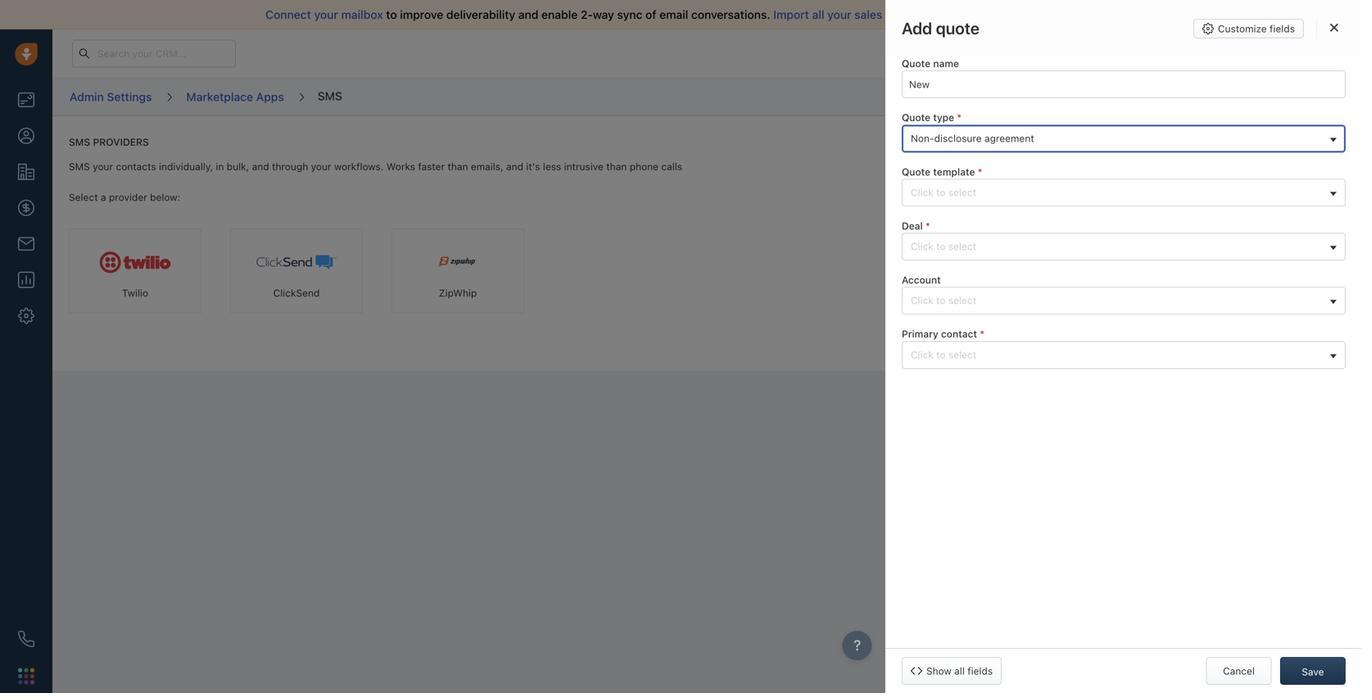 Task type: describe. For each thing, give the bounding box(es) containing it.
add quote dialog
[[885, 0, 1362, 694]]

way
[[593, 8, 614, 21]]

click to select for template
[[911, 187, 977, 198]]

quote type *
[[902, 112, 962, 123]]

start
[[1025, 8, 1050, 21]]

your
[[923, 48, 943, 59]]

3 select from the top
[[949, 295, 977, 307]]

works
[[386, 161, 415, 173]]

quote for quote type *
[[902, 112, 931, 123]]

up
[[1104, 155, 1116, 166]]

to down primary contact *
[[936, 349, 946, 361]]

0 vertical spatial fields
[[1270, 23, 1295, 34]]

to down quote template *
[[936, 187, 946, 198]]

* for contact
[[980, 329, 985, 340]]

workflows.
[[334, 161, 384, 173]]

cancel
[[1223, 666, 1255, 677]]

add
[[902, 18, 932, 38]]

sms for sms providers
[[69, 136, 90, 148]]

and for deliverability
[[518, 8, 539, 21]]

how to configure different sales activities in freshsales link
[[1052, 197, 1308, 208]]

deliverability
[[446, 8, 515, 21]]

messages
[[1137, 176, 1183, 187]]

customize fields button
[[1194, 19, 1304, 39]]

below:
[[150, 192, 180, 203]]

and for bulk,
[[252, 161, 269, 173]]

marketplace apps link
[[185, 84, 285, 110]]

admin
[[70, 90, 104, 103]]

how for how to send sms messages on freshsales
[[1052, 176, 1073, 187]]

* for type
[[957, 112, 962, 123]]

admin settings link
[[69, 84, 153, 110]]

zipwhip link
[[392, 229, 524, 314]]

twilio
[[122, 288, 148, 299]]

to left set
[[1075, 155, 1085, 166]]

show all fields
[[926, 666, 993, 677]]

to left send
[[1075, 176, 1085, 187]]

quote template *
[[902, 166, 983, 178]]

plans
[[1100, 48, 1126, 59]]

trial
[[946, 48, 962, 59]]

select for *
[[949, 241, 977, 252]]

save button
[[1280, 658, 1346, 686]]

how to send sms messages on freshsales
[[1052, 176, 1250, 187]]

emails,
[[471, 161, 504, 173]]

click for deal
[[911, 241, 934, 252]]

email
[[660, 8, 688, 21]]

cancel button
[[1206, 658, 1272, 686]]

close image
[[1330, 23, 1339, 32]]

of
[[646, 8, 657, 21]]

don't
[[951, 8, 979, 21]]

type
[[933, 112, 954, 123]]

click to select button for primary contact *
[[902, 341, 1346, 369]]

quote for quote template *
[[902, 166, 931, 178]]

contacts
[[116, 161, 156, 173]]

click for quote
[[911, 187, 934, 198]]

ends
[[965, 48, 986, 59]]

add quote
[[902, 18, 980, 38]]

explore plans link
[[1053, 43, 1135, 63]]

template
[[933, 166, 975, 178]]

clicksend
[[273, 288, 320, 299]]

configure
[[1087, 197, 1131, 208]]

0 horizontal spatial sales
[[855, 8, 883, 21]]

freshsales for activities
[[1258, 197, 1308, 208]]

freshsales for integration
[[1207, 155, 1256, 166]]

0 horizontal spatial all
[[812, 8, 825, 21]]

to up account
[[936, 241, 946, 252]]

import
[[773, 8, 809, 21]]

providers
[[93, 136, 149, 148]]

to right mailbox
[[386, 8, 397, 21]]

so
[[913, 8, 925, 21]]

primary contact *
[[902, 329, 985, 340]]

in right activities
[[1247, 197, 1255, 208]]

and left it's
[[506, 161, 523, 173]]

3 click to select button from the top
[[902, 287, 1346, 315]]

quote name
[[902, 58, 959, 69]]

admin settings
[[70, 90, 152, 103]]

provider
[[109, 192, 147, 203]]

twilio link
[[69, 229, 202, 314]]

3 click from the top
[[911, 295, 934, 307]]

non-disclosure agreement button
[[902, 125, 1346, 153]]

click for primary
[[911, 349, 934, 361]]

you
[[928, 8, 948, 21]]

sms for sms
[[318, 89, 342, 103]]

click to select button for quote template *
[[902, 179, 1346, 207]]

zipwhip
[[439, 288, 477, 299]]

from
[[1053, 8, 1078, 21]]

select a provider below:
[[69, 192, 180, 203]]

phone
[[630, 161, 659, 173]]

faster
[[418, 161, 445, 173]]

it's
[[526, 161, 540, 173]]

connect your mailbox to improve deliverability and enable 2-way sync of email conversations. import all your sales data so you don't have to start from scratch.
[[265, 8, 1125, 21]]

days
[[1011, 48, 1031, 59]]

2-
[[581, 8, 593, 21]]

sms providers
[[69, 136, 149, 148]]

click to select for *
[[911, 241, 977, 252]]

marketplace
[[186, 90, 253, 103]]

enable
[[542, 8, 578, 21]]

non-disclosure agreement
[[911, 133, 1034, 144]]



Task type: vqa. For each thing, say whether or not it's contained in the screenshot.
third click to select button from the top of the the ADD QUOTE DIALOG on the right
yes



Task type: locate. For each thing, give the bounding box(es) containing it.
than left phone
[[606, 161, 627, 173]]

1 select from the top
[[949, 187, 977, 198]]

show all fields button
[[902, 658, 1002, 686]]

how to configure different sales activities in freshsales
[[1052, 197, 1308, 208]]

sms for sms your contacts individually, in bulk, and through your workflows. works faster than emails, and it's less intrusive than phone calls
[[69, 161, 90, 173]]

agreement
[[985, 133, 1034, 144]]

0 vertical spatial sales
[[855, 8, 883, 21]]

all inside button
[[954, 666, 965, 677]]

2 select from the top
[[949, 241, 977, 252]]

contact
[[941, 329, 977, 340]]

and left enable
[[518, 8, 539, 21]]

select
[[949, 187, 977, 198], [949, 241, 977, 252], [949, 295, 977, 307], [949, 349, 977, 361]]

all right show
[[954, 666, 965, 677]]

4 click to select button from the top
[[902, 341, 1346, 369]]

all right the 'import'
[[812, 8, 825, 21]]

sms your contacts individually, in bulk, and through your workflows. works faster than emails, and it's less intrusive than phone calls
[[69, 161, 682, 173]]

how left configure
[[1052, 197, 1073, 208]]

to down account
[[936, 295, 946, 307]]

deal *
[[902, 220, 930, 232]]

different
[[1134, 197, 1174, 208]]

to left configure
[[1075, 197, 1085, 208]]

4 select from the top
[[949, 349, 977, 361]]

*
[[957, 112, 962, 123], [978, 166, 983, 178], [926, 220, 930, 232], [980, 329, 985, 340]]

1 horizontal spatial fields
[[1270, 23, 1295, 34]]

0 horizontal spatial than
[[448, 161, 468, 173]]

how to set up sms integration in freshsales
[[1052, 155, 1256, 166]]

import all your sales data link
[[773, 8, 913, 21]]

21
[[999, 48, 1008, 59]]

2 quote from the top
[[902, 112, 931, 123]]

1 horizontal spatial all
[[954, 666, 965, 677]]

conversations.
[[691, 8, 770, 21]]

sales down on
[[1176, 197, 1200, 208]]

customize fields
[[1218, 23, 1295, 34]]

primary
[[902, 329, 939, 340]]

your left mailbox
[[314, 8, 338, 21]]

sales left the data
[[855, 8, 883, 21]]

1 vertical spatial freshsales
[[1200, 176, 1250, 187]]

non-
[[911, 133, 934, 144]]

how
[[1052, 155, 1073, 166], [1052, 176, 1073, 187], [1052, 197, 1073, 208]]

how for how to set up sms integration in freshsales
[[1052, 155, 1073, 166]]

click to select down primary contact *
[[911, 349, 977, 361]]

sms left providers
[[69, 136, 90, 148]]

* right template
[[978, 166, 983, 178]]

click to select down account
[[911, 295, 977, 307]]

click to select for contact
[[911, 349, 977, 361]]

phone element
[[10, 623, 43, 656]]

all
[[812, 8, 825, 21], [954, 666, 965, 677]]

show
[[926, 666, 952, 677]]

how left set
[[1052, 155, 1073, 166]]

than
[[448, 161, 468, 173], [606, 161, 627, 173]]

quote left name
[[902, 58, 931, 69]]

1 vertical spatial fields
[[968, 666, 993, 677]]

phone image
[[18, 632, 34, 648]]

your right the 'import'
[[828, 8, 852, 21]]

0 vertical spatial how
[[1052, 155, 1073, 166]]

2 vertical spatial quote
[[902, 166, 931, 178]]

customize
[[1218, 23, 1267, 34]]

to left start
[[1011, 8, 1022, 21]]

1 click to select button from the top
[[902, 179, 1346, 207]]

quote
[[902, 58, 931, 69], [902, 112, 931, 123], [902, 166, 931, 178]]

sms right up
[[1119, 155, 1140, 166]]

quote down non-
[[902, 166, 931, 178]]

name
[[933, 58, 959, 69]]

and right the bulk,
[[252, 161, 269, 173]]

1 vertical spatial sales
[[1176, 197, 1200, 208]]

on
[[1186, 176, 1197, 187]]

sms right apps
[[318, 89, 342, 103]]

through
[[272, 161, 308, 173]]

integration
[[1143, 155, 1193, 166]]

settings
[[107, 90, 152, 103]]

quote for quote name
[[902, 58, 931, 69]]

1 horizontal spatial than
[[606, 161, 627, 173]]

your down sms providers
[[93, 161, 113, 173]]

less
[[543, 161, 561, 173]]

data
[[886, 8, 910, 21]]

in up on
[[1196, 155, 1204, 166]]

sales
[[855, 8, 883, 21], [1176, 197, 1200, 208]]

2 than from the left
[[606, 161, 627, 173]]

3 how from the top
[[1052, 197, 1073, 208]]

fields
[[1270, 23, 1295, 34], [968, 666, 993, 677]]

2 click from the top
[[911, 241, 934, 252]]

2 click to select from the top
[[911, 241, 977, 252]]

individually,
[[159, 161, 213, 173]]

clicksend link
[[230, 229, 363, 314]]

* right type
[[957, 112, 962, 123]]

in left the bulk,
[[216, 161, 224, 173]]

apps
[[256, 90, 284, 103]]

fields right the 'customize'
[[1270, 23, 1295, 34]]

click to select button for deal *
[[902, 233, 1346, 261]]

bulk,
[[227, 161, 249, 173]]

to
[[386, 8, 397, 21], [1011, 8, 1022, 21], [1075, 155, 1085, 166], [1075, 176, 1085, 187], [936, 187, 946, 198], [1075, 197, 1085, 208], [936, 241, 946, 252], [936, 295, 946, 307], [936, 349, 946, 361]]

freshsales
[[1207, 155, 1256, 166], [1200, 176, 1250, 187], [1258, 197, 1308, 208]]

1 than from the left
[[448, 161, 468, 173]]

a
[[101, 192, 106, 203]]

deal
[[902, 220, 923, 232]]

select for template
[[949, 187, 977, 198]]

1 vertical spatial all
[[954, 666, 965, 677]]

improve
[[400, 8, 443, 21]]

1 vertical spatial quote
[[902, 112, 931, 123]]

Search your CRM... text field
[[72, 40, 236, 68]]

and
[[518, 8, 539, 21], [252, 161, 269, 173], [506, 161, 523, 173]]

send
[[1087, 176, 1110, 187]]

2 click to select button from the top
[[902, 233, 1346, 261]]

connect
[[265, 8, 311, 21]]

2 how from the top
[[1052, 176, 1073, 187]]

click down quote template *
[[911, 187, 934, 198]]

than right faster
[[448, 161, 468, 173]]

how to set up sms integration in freshsales link
[[1052, 155, 1256, 166]]

your right through
[[311, 161, 331, 173]]

connect your mailbox link
[[265, 8, 386, 21]]

* for template
[[978, 166, 983, 178]]

Quote name text field
[[902, 71, 1346, 98]]

scratch.
[[1081, 8, 1125, 21]]

activities
[[1203, 197, 1245, 208]]

click to select down the deal *
[[911, 241, 977, 252]]

* right contact
[[980, 329, 985, 340]]

1 click to select from the top
[[911, 187, 977, 198]]

quote
[[936, 18, 980, 38]]

1 quote from the top
[[902, 58, 931, 69]]

4 click to select from the top
[[911, 349, 977, 361]]

0 vertical spatial all
[[812, 8, 825, 21]]

click to select button
[[902, 179, 1346, 207], [902, 233, 1346, 261], [902, 287, 1346, 315], [902, 341, 1346, 369]]

click down primary
[[911, 349, 934, 361]]

1 vertical spatial how
[[1052, 176, 1073, 187]]

4 click from the top
[[911, 349, 934, 361]]

1 horizontal spatial sales
[[1176, 197, 1200, 208]]

1 click from the top
[[911, 187, 934, 198]]

calls
[[661, 161, 682, 173]]

3 click to select from the top
[[911, 295, 977, 307]]

how for how to configure different sales activities in freshsales
[[1052, 197, 1073, 208]]

save
[[1302, 667, 1324, 678]]

* right deal in the top of the page
[[926, 220, 930, 232]]

select for contact
[[949, 349, 977, 361]]

in left the 21
[[988, 48, 996, 59]]

have
[[982, 8, 1008, 21]]

0 horizontal spatial fields
[[968, 666, 993, 677]]

how to send sms messages on freshsales link
[[1052, 176, 1250, 187]]

how left send
[[1052, 176, 1073, 187]]

click to select down quote template *
[[911, 187, 977, 198]]

account
[[902, 274, 941, 286]]

sms right send
[[1113, 176, 1134, 187]]

quote up non-
[[902, 112, 931, 123]]

0 vertical spatial quote
[[902, 58, 931, 69]]

fields right show
[[968, 666, 993, 677]]

2 vertical spatial freshsales
[[1258, 197, 1308, 208]]

1 how from the top
[[1052, 155, 1073, 166]]

0 vertical spatial freshsales
[[1207, 155, 1256, 166]]

set
[[1087, 155, 1102, 166]]

2 vertical spatial how
[[1052, 197, 1073, 208]]

mailbox
[[341, 8, 383, 21]]

click down account
[[911, 295, 934, 307]]

3 quote from the top
[[902, 166, 931, 178]]

intrusive
[[564, 161, 604, 173]]

sms up select in the top of the page
[[69, 161, 90, 173]]

explore
[[1062, 48, 1097, 59]]

click down the deal *
[[911, 241, 934, 252]]

explore plans
[[1062, 48, 1126, 59]]

freshworks switcher image
[[18, 669, 34, 685]]



